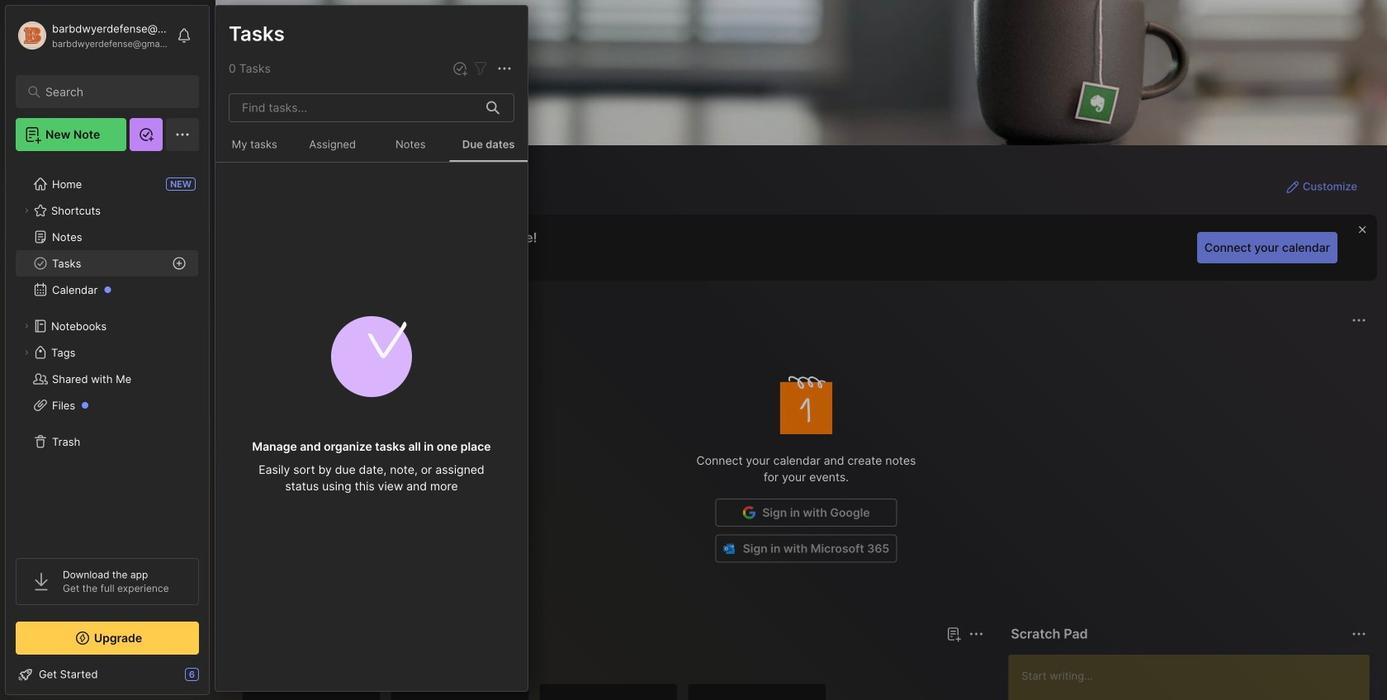 Task type: vqa. For each thing, say whether or not it's contained in the screenshot.
More actions and view options Field
yes



Task type: locate. For each thing, give the bounding box(es) containing it.
tab
[[245, 654, 294, 674]]

none search field inside main 'element'
[[45, 82, 177, 102]]

Start writing… text field
[[1022, 655, 1369, 700]]

click to collapse image
[[208, 670, 221, 689]]

Filter tasks field
[[471, 58, 490, 79]]

tree
[[6, 161, 209, 543]]

Search text field
[[45, 84, 177, 100]]

row group
[[242, 684, 836, 700]]

None search field
[[45, 82, 177, 102]]

main element
[[0, 0, 215, 700]]



Task type: describe. For each thing, give the bounding box(es) containing it.
tree inside main 'element'
[[6, 161, 209, 543]]

Help and Learning task checklist field
[[6, 661, 209, 688]]

Account field
[[16, 19, 168, 52]]

more actions and view options image
[[495, 59, 514, 79]]

new task image
[[452, 60, 468, 77]]

expand tags image
[[21, 348, 31, 357]]

More actions and view options field
[[490, 58, 514, 79]]

Find tasks… text field
[[232, 94, 476, 121]]

expand notebooks image
[[21, 321, 31, 331]]

filter tasks image
[[471, 59, 490, 79]]



